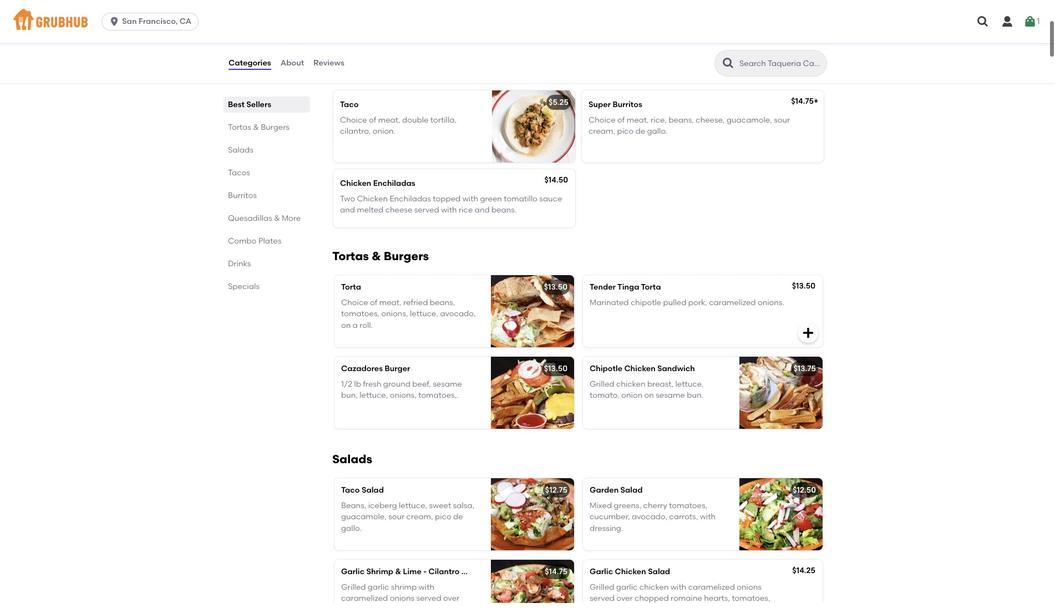 Task type: describe. For each thing, give the bounding box(es) containing it.
melted
[[357, 206, 384, 215]]

tomato,
[[590, 391, 620, 400]]

chipotle
[[590, 364, 622, 373]]

0 horizontal spatial burritos
[[228, 191, 257, 200]]

tinga
[[617, 282, 639, 292]]

two chicken enchiladas topped with green tomatillo sauce and melted cheese served with rice and beans.
[[340, 194, 562, 215]]

sour inside 'choice of meat, rice, beans, cheese, guacamole, sour cream, pico de gallo.'
[[774, 115, 790, 125]]

0 horizontal spatial tortas
[[228, 123, 251, 132]]

1/2 lb fresh ground beef, sesame bun, lettuce, onions, tomatoes,.
[[341, 379, 462, 400]]

sandwich
[[657, 364, 695, 373]]

more
[[282, 214, 301, 223]]

specials
[[228, 282, 260, 291]]

garlic for garlic shrimp & lime - cilantro salad
[[341, 567, 365, 576]]

chipotle
[[631, 298, 661, 307]]

lime
[[403, 567, 422, 576]]

$13.50 for choice of meat, refried beans, tomatoes, onions, lettuce, avocado, on a roll.
[[544, 282, 568, 292]]

cream, inside "beans, iceberg lettuce, sweet salsa, guacamole, sour cream, pico de gallo."
[[406, 512, 433, 522]]

double
[[402, 115, 429, 125]]

tender
[[590, 282, 616, 292]]

garden salad
[[590, 485, 643, 495]]

onion
[[621, 391, 643, 400]]

about button
[[280, 43, 305, 83]]

served inside grilled garlic chicken with caramelized onions served over chopped romaine hearts, tomatoes
[[590, 594, 615, 603]]

caramelized for with
[[688, 582, 735, 592]]

chicken for two
[[357, 194, 388, 204]]

meat, for refried
[[379, 298, 401, 307]]

guacamole, inside 'choice of meat, rice, beans, cheese, guacamole, sour cream, pico de gallo.'
[[727, 115, 772, 125]]

garlic for garlic chicken salad
[[590, 567, 613, 576]]

1/2
[[341, 379, 352, 389]]

lettuce, inside "beans, iceberg lettuce, sweet salsa, guacamole, sour cream, pico de gallo."
[[399, 501, 427, 510]]

quesadillas & more
[[228, 214, 301, 223]]

1 vertical spatial tortas & burgers
[[332, 249, 429, 263]]

tomatoes,.
[[418, 391, 459, 400]]

cheese,
[[696, 115, 725, 125]]

of for torta
[[370, 298, 377, 307]]

beans,
[[341, 501, 366, 510]]

2 and from the left
[[475, 206, 490, 215]]

cream, inside 'choice of meat, rice, beans, cheese, guacamole, sour cream, pico de gallo.'
[[589, 127, 615, 136]]

$14.75 +
[[791, 96, 818, 106]]

lettuce, inside grilled chicken breast, lettuce, tomato, onion on sesame bun.
[[675, 379, 704, 389]]

sesame inside 1/2 lb fresh ground beef, sesame bun, lettuce, onions, tomatoes,.
[[433, 379, 462, 389]]

garlic
[[616, 582, 638, 592]]

meat, for rice,
[[627, 115, 649, 125]]

drinks
[[228, 259, 251, 268]]

ordered
[[352, 72, 382, 81]]

tender tinga torta
[[590, 282, 661, 292]]

$13.50 for 1/2 lb fresh ground beef, sesame bun, lettuce, onions, tomatoes,.
[[544, 364, 568, 373]]

san francisco, ca button
[[102, 13, 203, 31]]

breast,
[[647, 379, 674, 389]]

& left 'lime'
[[395, 567, 401, 576]]

combo
[[228, 236, 256, 246]]

tomatoes, inside mixed greens, cherry tomatoes, cucumber, avocado, carrots, with dressing.
[[669, 501, 707, 510]]

svg image inside san francisco, ca button
[[109, 16, 120, 27]]

chipotle chicken sandwich image
[[739, 357, 823, 429]]

$12.75
[[545, 485, 568, 495]]

dressing.
[[590, 523, 623, 533]]

$13.75
[[794, 364, 816, 373]]

beans, for rice,
[[669, 115, 694, 125]]

fresh
[[363, 379, 381, 389]]

a
[[353, 320, 358, 330]]

+
[[814, 96, 818, 106]]

francisco,
[[139, 17, 178, 26]]

salsa,
[[453, 501, 474, 510]]

svg image
[[802, 326, 815, 339]]

choice for taco
[[340, 115, 367, 125]]

on inside 'best sellers most ordered on grubhub'
[[384, 72, 394, 81]]

pork,
[[688, 298, 707, 307]]

garden salad image
[[739, 478, 823, 550]]

mixed
[[590, 501, 612, 510]]

lb
[[354, 379, 361, 389]]

green
[[480, 194, 502, 204]]

main navigation navigation
[[0, 0, 1055, 43]]

tomatoes, inside choice of meat, refried beans, tomatoes, onions, lettuce, avocado, on a roll.
[[341, 309, 380, 319]]

cilantro,
[[340, 127, 371, 136]]

with inside grilled garlic chicken with caramelized onions served over chopped romaine hearts, tomatoes
[[671, 582, 686, 592]]

choice for torta
[[341, 298, 368, 307]]

cazadores
[[341, 364, 383, 373]]

categories button
[[228, 43, 272, 83]]

0 horizontal spatial burgers
[[261, 123, 290, 132]]

lettuce, inside 1/2 lb fresh ground beef, sesame bun, lettuce, onions, tomatoes,.
[[360, 391, 388, 400]]

iceberg
[[368, 501, 397, 510]]

ground
[[383, 379, 410, 389]]

chicken inside grilled garlic chicken with caramelized onions served over chopped romaine hearts, tomatoes
[[640, 582, 669, 592]]

cazadores burger image
[[491, 357, 574, 429]]

onions, inside 1/2 lb fresh ground beef, sesame bun, lettuce, onions, tomatoes,.
[[390, 391, 417, 400]]

$5.25
[[549, 98, 569, 107]]

romaine
[[671, 594, 702, 603]]

taco salad image
[[491, 478, 574, 550]]

onion.
[[373, 127, 396, 136]]

best for best sellers most ordered on grubhub
[[332, 56, 358, 70]]

taco for taco salad
[[341, 485, 360, 495]]

of for taco
[[369, 115, 376, 125]]

onions
[[737, 582, 762, 592]]

chopped
[[635, 594, 669, 603]]

over
[[617, 594, 633, 603]]

1 horizontal spatial burritos
[[613, 100, 642, 109]]

salad up 'iceberg'
[[362, 485, 384, 495]]

served inside two chicken enchiladas topped with green tomatillo sauce and melted cheese served with rice and beans.
[[414, 206, 439, 215]]

0 vertical spatial enchiladas
[[373, 179, 415, 188]]

choice for super burritos
[[589, 115, 616, 125]]

cilantro
[[429, 567, 460, 576]]

onions, inside choice of meat, refried beans, tomatoes, onions, lettuce, avocado, on a roll.
[[381, 309, 408, 319]]

best sellers
[[228, 100, 271, 109]]

roll.
[[360, 320, 373, 330]]

2 torta from the left
[[641, 282, 661, 292]]

hearts,
[[704, 594, 730, 603]]

rice,
[[651, 115, 667, 125]]

cheese
[[385, 206, 412, 215]]

chicken for chipotle
[[624, 364, 656, 373]]

-
[[423, 567, 427, 576]]

sellers for best sellers
[[246, 100, 271, 109]]

search icon image
[[722, 57, 735, 70]]



Task type: vqa. For each thing, say whether or not it's contained in the screenshot.
cheese
yes



Task type: locate. For each thing, give the bounding box(es) containing it.
pico down sweet
[[435, 512, 451, 522]]

0 horizontal spatial sesame
[[433, 379, 462, 389]]

0 vertical spatial guacamole,
[[727, 115, 772, 125]]

tortas down best sellers at the top left of the page
[[228, 123, 251, 132]]

of down super burritos
[[617, 115, 625, 125]]

burritos
[[613, 100, 642, 109], [228, 191, 257, 200]]

meat, left rice,
[[627, 115, 649, 125]]

beans.
[[492, 206, 517, 215]]

caramelized inside grilled garlic chicken with caramelized onions served over chopped romaine hearts, tomatoes
[[688, 582, 735, 592]]

chicken enchiladas
[[340, 179, 415, 188]]

lettuce, left sweet
[[399, 501, 427, 510]]

beans, inside choice of meat, refried beans, tomatoes, onions, lettuce, avocado, on a roll.
[[430, 298, 455, 307]]

on down breast,
[[644, 391, 654, 400]]

chicken up chopped
[[640, 582, 669, 592]]

1 vertical spatial on
[[341, 320, 351, 330]]

burgers down best sellers at the top left of the page
[[261, 123, 290, 132]]

garlic chicken salad
[[590, 567, 670, 576]]

grilled inside grilled garlic chicken with caramelized onions served over chopped romaine hearts, tomatoes
[[590, 582, 614, 592]]

burritos right super
[[613, 100, 642, 109]]

salad up chopped
[[648, 567, 670, 576]]

2 vertical spatial on
[[644, 391, 654, 400]]

0 vertical spatial sour
[[774, 115, 790, 125]]

salads up the tacos
[[228, 145, 253, 155]]

$13.50 left chipotle
[[544, 364, 568, 373]]

taco
[[340, 100, 359, 109], [341, 485, 360, 495]]

best sellers most ordered on grubhub
[[332, 56, 429, 81]]

choice up a
[[341, 298, 368, 307]]

plates
[[258, 236, 281, 246]]

& down melted
[[372, 249, 381, 263]]

reviews
[[313, 58, 344, 68]]

lettuce,
[[410, 309, 438, 319], [675, 379, 704, 389], [360, 391, 388, 400], [399, 501, 427, 510]]

tomatoes,
[[341, 309, 380, 319], [669, 501, 707, 510]]

1 vertical spatial guacamole,
[[341, 512, 387, 522]]

taco salad
[[341, 485, 384, 495]]

combo plates
[[228, 236, 281, 246]]

0 vertical spatial salads
[[228, 145, 253, 155]]

0 horizontal spatial $14.75
[[545, 567, 568, 576]]

1 vertical spatial cream,
[[406, 512, 433, 522]]

sweet
[[429, 501, 451, 510]]

0 horizontal spatial sellers
[[246, 100, 271, 109]]

0 horizontal spatial cream,
[[406, 512, 433, 522]]

1 horizontal spatial torta
[[641, 282, 661, 292]]

0 vertical spatial taco
[[340, 100, 359, 109]]

sauce
[[539, 194, 562, 204]]

1 vertical spatial burritos
[[228, 191, 257, 200]]

1 horizontal spatial gallo.
[[647, 127, 668, 136]]

1 vertical spatial sour
[[388, 512, 405, 522]]

chicken up melted
[[357, 194, 388, 204]]

tomatoes, up a
[[341, 309, 380, 319]]

best down categories button
[[228, 100, 245, 109]]

gallo. down beans,
[[341, 523, 362, 533]]

best up 'most'
[[332, 56, 358, 70]]

tacos
[[228, 168, 250, 178]]

0 vertical spatial burgers
[[261, 123, 290, 132]]

with inside mixed greens, cherry tomatoes, cucumber, avocado, carrots, with dressing.
[[700, 512, 716, 522]]

0 vertical spatial avocado,
[[440, 309, 476, 319]]

1
[[1037, 17, 1040, 26]]

cherry
[[643, 501, 667, 510]]

grilled inside grilled chicken breast, lettuce, tomato, onion on sesame bun.
[[590, 379, 614, 389]]

0 vertical spatial pico
[[617, 127, 634, 136]]

$14.25
[[792, 566, 815, 575]]

on inside choice of meat, refried beans, tomatoes, onions, lettuce, avocado, on a roll.
[[341, 320, 351, 330]]

1 vertical spatial salads
[[332, 452, 372, 466]]

0 horizontal spatial de
[[453, 512, 463, 522]]

guacamole, down beans,
[[341, 512, 387, 522]]

sellers up ordered
[[361, 56, 399, 70]]

grilled for grilled garlic chicken with caramelized onions served over chopped romaine hearts, tomatoes
[[590, 582, 614, 592]]

choice
[[340, 115, 367, 125], [589, 115, 616, 125], [341, 298, 368, 307]]

2 horizontal spatial on
[[644, 391, 654, 400]]

pulled
[[663, 298, 686, 307]]

1 horizontal spatial salads
[[332, 452, 372, 466]]

$13.50 up svg icon
[[792, 281, 815, 291]]

sour
[[774, 115, 790, 125], [388, 512, 405, 522]]

chicken for garlic
[[615, 567, 646, 576]]

grilled up tomato,
[[590, 379, 614, 389]]

2 grilled from the top
[[590, 582, 614, 592]]

pico down super burritos
[[617, 127, 634, 136]]

about
[[281, 58, 304, 68]]

bun,
[[341, 391, 358, 400]]

rice
[[459, 206, 473, 215]]

0 horizontal spatial tomatoes,
[[341, 309, 380, 319]]

0 horizontal spatial on
[[341, 320, 351, 330]]

lettuce, up 'bun.' at the right of the page
[[675, 379, 704, 389]]

0 vertical spatial tortas & burgers
[[228, 123, 290, 132]]

categories
[[229, 58, 271, 68]]

1 horizontal spatial $14.75
[[791, 96, 814, 106]]

chicken inside grilled chicken breast, lettuce, tomato, onion on sesame bun.
[[616, 379, 645, 389]]

caramelized up hearts,
[[688, 582, 735, 592]]

garlic down dressing.
[[590, 567, 613, 576]]

beef,
[[412, 379, 431, 389]]

choice of meat, double tortilla, cilantro, onion.
[[340, 115, 457, 136]]

bun.
[[687, 391, 703, 400]]

sour inside "beans, iceberg lettuce, sweet salsa, guacamole, sour cream, pico de gallo."
[[388, 512, 405, 522]]

1 torta from the left
[[341, 282, 361, 292]]

salad
[[362, 485, 384, 495], [621, 485, 643, 495], [461, 567, 484, 576], [648, 567, 670, 576]]

sellers inside 'best sellers most ordered on grubhub'
[[361, 56, 399, 70]]

carrots,
[[669, 512, 698, 522]]

meat, left refried
[[379, 298, 401, 307]]

de down super burritos
[[635, 127, 645, 136]]

caramelized for pork,
[[709, 298, 756, 307]]

1 vertical spatial enchiladas
[[390, 194, 431, 204]]

of inside choice of meat, double tortilla, cilantro, onion.
[[369, 115, 376, 125]]

on inside grilled chicken breast, lettuce, tomato, onion on sesame bun.
[[644, 391, 654, 400]]

grubhub
[[396, 72, 429, 81]]

salad up greens,
[[621, 485, 643, 495]]

0 vertical spatial tomatoes,
[[341, 309, 380, 319]]

gallo.
[[647, 127, 668, 136], [341, 523, 362, 533]]

1 horizontal spatial de
[[635, 127, 645, 136]]

tomatoes, up carrots,
[[669, 501, 707, 510]]

1 horizontal spatial tortas & burgers
[[332, 249, 429, 263]]

with down topped
[[441, 206, 457, 215]]

onions.
[[758, 298, 784, 307]]

0 vertical spatial gallo.
[[647, 127, 668, 136]]

lettuce, inside choice of meat, refried beans, tomatoes, onions, lettuce, avocado, on a roll.
[[410, 309, 438, 319]]

0 vertical spatial chicken
[[616, 379, 645, 389]]

1 vertical spatial avocado,
[[632, 512, 667, 522]]

1 horizontal spatial burgers
[[384, 249, 429, 263]]

tortas
[[228, 123, 251, 132], [332, 249, 369, 263]]

taco for taco
[[340, 100, 359, 109]]

sesame down breast,
[[656, 391, 685, 400]]

1 horizontal spatial tomatoes,
[[669, 501, 707, 510]]

0 horizontal spatial and
[[340, 206, 355, 215]]

1 horizontal spatial avocado,
[[632, 512, 667, 522]]

caramelized right pork,
[[709, 298, 756, 307]]

choice inside choice of meat, double tortilla, cilantro, onion.
[[340, 115, 367, 125]]

of for super burritos
[[617, 115, 625, 125]]

0 vertical spatial cream,
[[589, 127, 615, 136]]

0 vertical spatial $14.75
[[791, 96, 814, 106]]

of up onion.
[[369, 115, 376, 125]]

1 garlic from the left
[[341, 567, 365, 576]]

0 horizontal spatial best
[[228, 100, 245, 109]]

super
[[589, 100, 611, 109]]

served
[[414, 206, 439, 215], [590, 594, 615, 603]]

0 vertical spatial de
[[635, 127, 645, 136]]

and down two
[[340, 206, 355, 215]]

beans, iceberg lettuce, sweet salsa, guacamole, sour cream, pico de gallo.
[[341, 501, 474, 533]]

1 horizontal spatial on
[[384, 72, 394, 81]]

lettuce, down refried
[[410, 309, 438, 319]]

best inside 'best sellers most ordered on grubhub'
[[332, 56, 358, 70]]

burritos down the tacos
[[228, 191, 257, 200]]

onions, down ground in the left of the page
[[390, 391, 417, 400]]

served left over
[[590, 594, 615, 603]]

sesame up tomatoes,.
[[433, 379, 462, 389]]

on right ordered
[[384, 72, 394, 81]]

1 horizontal spatial and
[[475, 206, 490, 215]]

1 vertical spatial grilled
[[590, 582, 614, 592]]

1 vertical spatial $14.75
[[545, 567, 568, 576]]

cazadores burger
[[341, 364, 410, 373]]

garlic left shrimp
[[341, 567, 365, 576]]

sellers for best sellers most ordered on grubhub
[[361, 56, 399, 70]]

0 vertical spatial grilled
[[590, 379, 614, 389]]

0 vertical spatial served
[[414, 206, 439, 215]]

0 vertical spatial sellers
[[361, 56, 399, 70]]

sesame inside grilled chicken breast, lettuce, tomato, onion on sesame bun.
[[656, 391, 685, 400]]

gallo. inside "beans, iceberg lettuce, sweet salsa, guacamole, sour cream, pico de gallo."
[[341, 523, 362, 533]]

avocado, inside mixed greens, cherry tomatoes, cucumber, avocado, carrots, with dressing.
[[632, 512, 667, 522]]

1 grilled from the top
[[590, 379, 614, 389]]

chicken inside two chicken enchiladas topped with green tomatillo sauce and melted cheese served with rice and beans.
[[357, 194, 388, 204]]

of inside choice of meat, refried beans, tomatoes, onions, lettuce, avocado, on a roll.
[[370, 298, 377, 307]]

0 horizontal spatial served
[[414, 206, 439, 215]]

pico inside "beans, iceberg lettuce, sweet salsa, guacamole, sour cream, pico de gallo."
[[435, 512, 451, 522]]

1 horizontal spatial tortas
[[332, 249, 369, 263]]

svg image
[[976, 15, 990, 28], [1001, 15, 1014, 28], [1024, 15, 1037, 28], [109, 16, 120, 27]]

served down topped
[[414, 206, 439, 215]]

caramelized
[[709, 298, 756, 307], [688, 582, 735, 592]]

1 horizontal spatial sour
[[774, 115, 790, 125]]

lettuce, down 'fresh'
[[360, 391, 388, 400]]

taco up beans,
[[341, 485, 360, 495]]

de down salsa,
[[453, 512, 463, 522]]

super burritos
[[589, 100, 642, 109]]

pico inside 'choice of meat, rice, beans, cheese, guacamole, sour cream, pico de gallo.'
[[617, 127, 634, 136]]

torta image
[[491, 275, 574, 347]]

enchiladas inside two chicken enchiladas topped with green tomatillo sauce and melted cheese served with rice and beans.
[[390, 194, 431, 204]]

grilled left garlic
[[590, 582, 614, 592]]

0 horizontal spatial salads
[[228, 145, 253, 155]]

sellers
[[361, 56, 399, 70], [246, 100, 271, 109]]

meat, for double
[[378, 115, 400, 125]]

on left a
[[341, 320, 351, 330]]

reviews button
[[313, 43, 345, 83]]

salads up taco salad
[[332, 452, 372, 466]]

san francisco, ca
[[122, 17, 191, 26]]

0 vertical spatial sesame
[[433, 379, 462, 389]]

burgers down cheese
[[384, 249, 429, 263]]

best for best sellers
[[228, 100, 245, 109]]

cream, down super
[[589, 127, 615, 136]]

1 horizontal spatial cream,
[[589, 127, 615, 136]]

cream, down sweet
[[406, 512, 433, 522]]

gallo. inside 'choice of meat, rice, beans, cheese, guacamole, sour cream, pico de gallo.'
[[647, 127, 668, 136]]

topped
[[433, 194, 461, 204]]

onions,
[[381, 309, 408, 319], [390, 391, 417, 400]]

0 horizontal spatial pico
[[435, 512, 451, 522]]

garlic shrimp & lime - cilantro salad
[[341, 567, 484, 576]]

with up romaine
[[671, 582, 686, 592]]

2 garlic from the left
[[590, 567, 613, 576]]

1 horizontal spatial sellers
[[361, 56, 399, 70]]

onions, down refried
[[381, 309, 408, 319]]

0 horizontal spatial avocado,
[[440, 309, 476, 319]]

de inside 'choice of meat, rice, beans, cheese, guacamole, sour cream, pico de gallo.'
[[635, 127, 645, 136]]

1 vertical spatial chicken
[[640, 582, 669, 592]]

& left more
[[274, 214, 280, 223]]

0 vertical spatial beans,
[[669, 115, 694, 125]]

chicken up two
[[340, 179, 371, 188]]

quesadillas
[[228, 214, 272, 223]]

choice of meat, refried beans, tomatoes, onions, lettuce, avocado, on a roll.
[[341, 298, 476, 330]]

salad right cilantro
[[461, 567, 484, 576]]

meat, inside choice of meat, refried beans, tomatoes, onions, lettuce, avocado, on a roll.
[[379, 298, 401, 307]]

guacamole, inside "beans, iceberg lettuce, sweet salsa, guacamole, sour cream, pico de gallo."
[[341, 512, 387, 522]]

0 vertical spatial onions,
[[381, 309, 408, 319]]

1 horizontal spatial pico
[[617, 127, 634, 136]]

torta up 'chipotle'
[[641, 282, 661, 292]]

0 vertical spatial tortas
[[228, 123, 251, 132]]

choice of meat, rice, beans, cheese, guacamole, sour cream, pico de gallo.
[[589, 115, 790, 136]]

1 horizontal spatial served
[[590, 594, 615, 603]]

meat, up onion.
[[378, 115, 400, 125]]

1 vertical spatial caramelized
[[688, 582, 735, 592]]

1 horizontal spatial best
[[332, 56, 358, 70]]

meat, inside choice of meat, double tortilla, cilantro, onion.
[[378, 115, 400, 125]]

beans, right rice,
[[669, 115, 694, 125]]

de inside "beans, iceberg lettuce, sweet salsa, guacamole, sour cream, pico de gallo."
[[453, 512, 463, 522]]

0 vertical spatial caramelized
[[709, 298, 756, 307]]

0 horizontal spatial sour
[[388, 512, 405, 522]]

$14.75 for $14.75
[[545, 567, 568, 576]]

choice down super
[[589, 115, 616, 125]]

0 horizontal spatial garlic
[[341, 567, 365, 576]]

avocado, inside choice of meat, refried beans, tomatoes, onions, lettuce, avocado, on a roll.
[[440, 309, 476, 319]]

sesame
[[433, 379, 462, 389], [656, 391, 685, 400]]

1 button
[[1024, 12, 1040, 32]]

with right carrots,
[[700, 512, 716, 522]]

shrimp
[[366, 567, 393, 576]]

0 horizontal spatial beans,
[[430, 298, 455, 307]]

choice inside 'choice of meat, rice, beans, cheese, guacamole, sour cream, pico de gallo.'
[[589, 115, 616, 125]]

gallo. down rice,
[[647, 127, 668, 136]]

1 horizontal spatial guacamole,
[[727, 115, 772, 125]]

and down green
[[475, 206, 490, 215]]

1 and from the left
[[340, 206, 355, 215]]

1 vertical spatial tortas
[[332, 249, 369, 263]]

&
[[253, 123, 259, 132], [274, 214, 280, 223], [372, 249, 381, 263], [395, 567, 401, 576]]

enchiladas
[[373, 179, 415, 188], [390, 194, 431, 204]]

of inside 'choice of meat, rice, beans, cheese, guacamole, sour cream, pico de gallo.'
[[617, 115, 625, 125]]

0 horizontal spatial gallo.
[[341, 523, 362, 533]]

chipotle chicken sandwich
[[590, 364, 695, 373]]

0 horizontal spatial torta
[[341, 282, 361, 292]]

chicken up garlic
[[615, 567, 646, 576]]

1 vertical spatial sesame
[[656, 391, 685, 400]]

marinated
[[590, 298, 629, 307]]

grilled chicken breast, lettuce, tomato, onion on sesame bun.
[[590, 379, 704, 400]]

torta up a
[[341, 282, 361, 292]]

with
[[462, 194, 478, 204], [441, 206, 457, 215], [700, 512, 716, 522], [671, 582, 686, 592]]

ca
[[180, 17, 191, 26]]

on
[[384, 72, 394, 81], [341, 320, 351, 330], [644, 391, 654, 400]]

& down best sellers at the top left of the page
[[253, 123, 259, 132]]

grilled
[[590, 379, 614, 389], [590, 582, 614, 592]]

1 vertical spatial pico
[[435, 512, 451, 522]]

grilled garlic chicken with caramelized onions served over chopped romaine hearts, tomatoes
[[590, 582, 773, 603]]

beans, for refried
[[430, 298, 455, 307]]

Search Taqueria Cazadores search field
[[738, 58, 823, 69]]

avocado,
[[440, 309, 476, 319], [632, 512, 667, 522]]

grilled for grilled chicken breast, lettuce, tomato, onion on sesame bun.
[[590, 379, 614, 389]]

tortas & burgers down best sellers at the top left of the page
[[228, 123, 290, 132]]

1 horizontal spatial sesame
[[656, 391, 685, 400]]

1 vertical spatial taco
[[341, 485, 360, 495]]

pico
[[617, 127, 634, 136], [435, 512, 451, 522]]

two
[[340, 194, 355, 204]]

svg image inside 1 button
[[1024, 15, 1037, 28]]

sellers down categories button
[[246, 100, 271, 109]]

1 vertical spatial burgers
[[384, 249, 429, 263]]

$12.50
[[793, 485, 816, 495]]

choice up the cilantro,
[[340, 115, 367, 125]]

1 vertical spatial best
[[228, 100, 245, 109]]

tortas & burgers down melted
[[332, 249, 429, 263]]

meat, inside 'choice of meat, rice, beans, cheese, guacamole, sour cream, pico de gallo.'
[[627, 115, 649, 125]]

beans, inside 'choice of meat, rice, beans, cheese, guacamole, sour cream, pico de gallo.'
[[669, 115, 694, 125]]

0 vertical spatial on
[[384, 72, 394, 81]]

$13.50 left 'tender' on the right of page
[[544, 282, 568, 292]]

1 vertical spatial de
[[453, 512, 463, 522]]

$14.75 for $14.75 +
[[791, 96, 814, 106]]

garden
[[590, 485, 619, 495]]

$13.50
[[792, 281, 815, 291], [544, 282, 568, 292], [544, 364, 568, 373]]

1 vertical spatial onions,
[[390, 391, 417, 400]]

0 vertical spatial burritos
[[613, 100, 642, 109]]

0 vertical spatial best
[[332, 56, 358, 70]]

meat,
[[378, 115, 400, 125], [627, 115, 649, 125], [379, 298, 401, 307]]

1 horizontal spatial beans,
[[669, 115, 694, 125]]

1 vertical spatial beans,
[[430, 298, 455, 307]]

cucumber,
[[590, 512, 630, 522]]

1 vertical spatial gallo.
[[341, 523, 362, 533]]

with up rice
[[462, 194, 478, 204]]

0 horizontal spatial guacamole,
[[341, 512, 387, 522]]

garlic shrimp & lime - cilantro salad image
[[491, 560, 574, 603]]

guacamole, right the cheese,
[[727, 115, 772, 125]]

1 vertical spatial sellers
[[246, 100, 271, 109]]

choice inside choice of meat, refried beans, tomatoes, onions, lettuce, avocado, on a roll.
[[341, 298, 368, 307]]

taco image
[[492, 90, 575, 162]]

1 vertical spatial served
[[590, 594, 615, 603]]

marinated chipotle pulled pork, caramelized onions.
[[590, 298, 784, 307]]

tortilla,
[[430, 115, 457, 125]]

most
[[332, 72, 350, 81]]

chicken up 'onion' on the bottom right
[[616, 379, 645, 389]]

beans, right refried
[[430, 298, 455, 307]]

$14.50
[[544, 175, 568, 185]]

chicken up grilled chicken breast, lettuce, tomato, onion on sesame bun.
[[624, 364, 656, 373]]

burger
[[385, 364, 410, 373]]

greens,
[[614, 501, 641, 510]]

1 horizontal spatial garlic
[[590, 567, 613, 576]]

torta
[[341, 282, 361, 292], [641, 282, 661, 292]]

of up roll.
[[370, 298, 377, 307]]

0 horizontal spatial tortas & burgers
[[228, 123, 290, 132]]

tortas down melted
[[332, 249, 369, 263]]

taco up the cilantro,
[[340, 100, 359, 109]]

$14.75
[[791, 96, 814, 106], [545, 567, 568, 576]]

1 vertical spatial tomatoes,
[[669, 501, 707, 510]]



